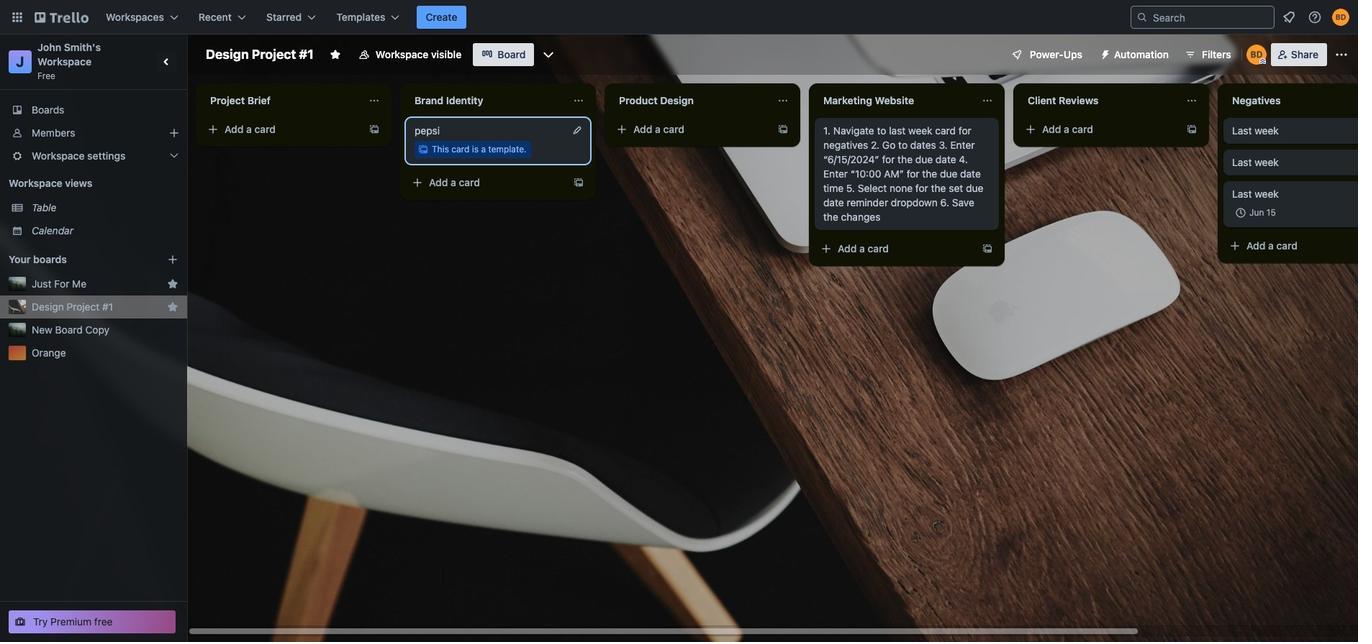 Task type: locate. For each thing, give the bounding box(es) containing it.
create from template… image
[[369, 124, 380, 135], [777, 124, 789, 135], [982, 243, 993, 255]]

back to home image
[[35, 6, 89, 29]]

customize views image
[[541, 48, 556, 62]]

0 vertical spatial create from template… image
[[1186, 124, 1198, 135]]

Search field
[[1148, 7, 1274, 27]]

0 horizontal spatial create from template… image
[[369, 124, 380, 135]]

open information menu image
[[1308, 10, 1322, 24]]

create from template… image
[[1186, 124, 1198, 135], [573, 177, 584, 189]]

barb dwyer (barbdwyer3) image
[[1332, 9, 1350, 26], [1246, 45, 1267, 65]]

0 horizontal spatial create from template… image
[[573, 177, 584, 189]]

barb dwyer (barbdwyer3) image right open information menu image
[[1332, 9, 1350, 26]]

2 horizontal spatial create from template… image
[[982, 243, 993, 255]]

None checkbox
[[1232, 204, 1280, 222]]

sm image
[[1094, 43, 1114, 63]]

1 vertical spatial starred icon image
[[167, 302, 178, 313]]

starred icon image
[[167, 279, 178, 290], [167, 302, 178, 313]]

barb dwyer (barbdwyer3) image down search field
[[1246, 45, 1267, 65]]

your boards with 4 items element
[[9, 251, 145, 268]]

1 horizontal spatial create from template… image
[[1186, 124, 1198, 135]]

1 horizontal spatial barb dwyer (barbdwyer3) image
[[1332, 9, 1350, 26]]

None text field
[[202, 89, 363, 112], [406, 89, 567, 112], [610, 89, 772, 112], [815, 89, 976, 112], [1019, 89, 1180, 112], [1224, 89, 1358, 112], [202, 89, 363, 112], [406, 89, 567, 112], [610, 89, 772, 112], [815, 89, 976, 112], [1019, 89, 1180, 112], [1224, 89, 1358, 112]]

0 vertical spatial starred icon image
[[167, 279, 178, 290]]

1 horizontal spatial create from template… image
[[777, 124, 789, 135]]

primary element
[[0, 0, 1358, 35]]

0 horizontal spatial barb dwyer (barbdwyer3) image
[[1246, 45, 1267, 65]]

1 vertical spatial create from template… image
[[573, 177, 584, 189]]



Task type: vqa. For each thing, say whether or not it's contained in the screenshot.
Customize Views "Icon" on the left top
yes



Task type: describe. For each thing, give the bounding box(es) containing it.
Board name text field
[[199, 43, 321, 66]]

this member is an admin of this board. image
[[1259, 58, 1266, 65]]

search image
[[1136, 12, 1148, 23]]

1 starred icon image from the top
[[167, 279, 178, 290]]

2 starred icon image from the top
[[167, 302, 178, 313]]

add board image
[[167, 254, 178, 266]]

0 vertical spatial barb dwyer (barbdwyer3) image
[[1332, 9, 1350, 26]]

star or unstar board image
[[330, 49, 341, 60]]

edit card image
[[571, 125, 583, 136]]

0 notifications image
[[1280, 9, 1298, 26]]

workspace navigation collapse icon image
[[157, 52, 177, 72]]

show menu image
[[1334, 48, 1349, 62]]

1 vertical spatial barb dwyer (barbdwyer3) image
[[1246, 45, 1267, 65]]



